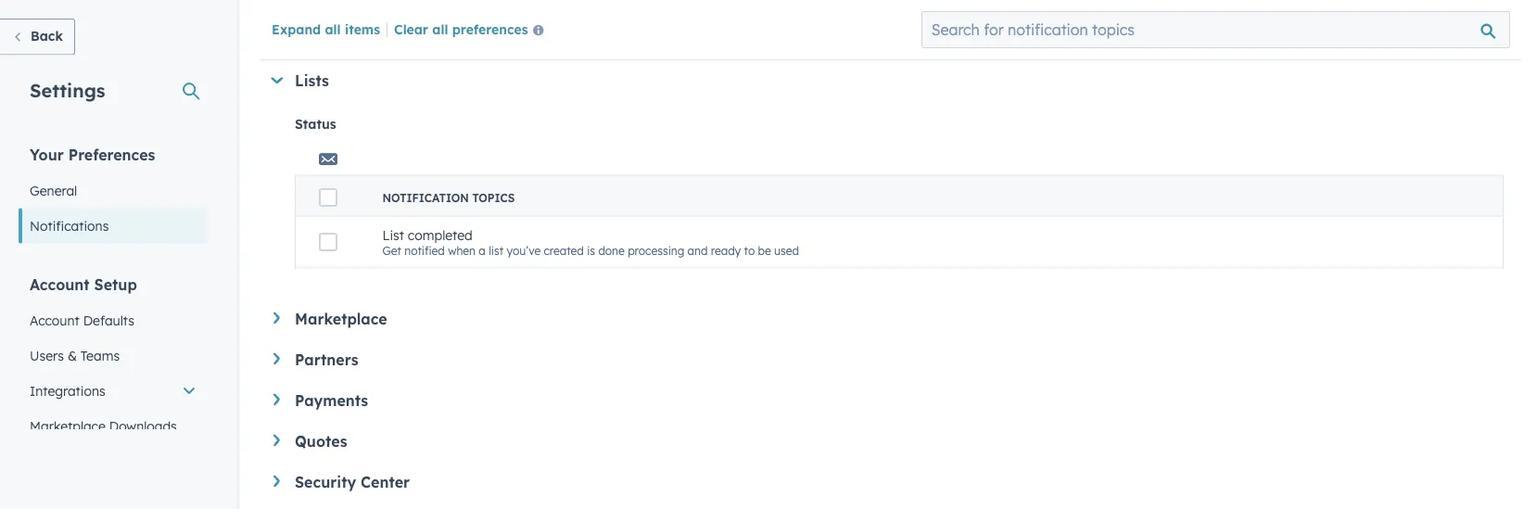 Task type: locate. For each thing, give the bounding box(es) containing it.
clear
[[394, 21, 428, 37]]

preferences
[[452, 21, 528, 37]]

security center
[[295, 473, 410, 491]]

caret image inside 'security center' 'dropdown button'
[[274, 476, 280, 488]]

0 vertical spatial caret image
[[274, 394, 280, 406]]

0 horizontal spatial marketplace
[[30, 418, 106, 434]]

2 vertical spatial caret image
[[274, 353, 280, 365]]

2 account from the top
[[30, 312, 80, 328]]

caret image inside quotes dropdown button
[[274, 435, 280, 447]]

1 horizontal spatial all
[[432, 21, 448, 37]]

notifications link
[[19, 208, 208, 243]]

payments
[[295, 391, 368, 410]]

all for clear
[[432, 21, 448, 37]]

back
[[31, 28, 63, 44]]

when
[[448, 244, 476, 258]]

to
[[744, 244, 755, 258]]

caret image for partners
[[274, 353, 280, 365]]

all left items
[[325, 21, 341, 37]]

3 caret image from the top
[[274, 476, 280, 488]]

get
[[382, 244, 401, 258]]

marketplace up partners
[[295, 310, 387, 328]]

caret image inside lists dropdown button
[[271, 78, 283, 84]]

lists button
[[271, 72, 1504, 90]]

1 all from the left
[[325, 21, 341, 37]]

account for account defaults
[[30, 312, 80, 328]]

caret image inside payments dropdown button
[[274, 394, 280, 406]]

caret image left quotes
[[274, 435, 280, 447]]

marketplace down the integrations
[[30, 418, 106, 434]]

0 vertical spatial caret image
[[271, 78, 283, 84]]

list completed get notified when a list you've created is done processing and ready to be used
[[382, 227, 799, 258]]

1 account from the top
[[30, 275, 90, 293]]

quotes
[[295, 432, 347, 451]]

2 all from the left
[[432, 21, 448, 37]]

0 horizontal spatial all
[[325, 21, 341, 37]]

items
[[345, 21, 380, 37]]

1 vertical spatial marketplace
[[30, 418, 106, 434]]

&
[[68, 347, 77, 363]]

marketplace downloads
[[30, 418, 177, 434]]

account up users
[[30, 312, 80, 328]]

general
[[30, 182, 77, 198]]

account up account defaults
[[30, 275, 90, 293]]

your preferences element
[[19, 144, 208, 243]]

2 caret image from the top
[[274, 435, 280, 447]]

1 vertical spatial caret image
[[274, 435, 280, 447]]

you've
[[507, 244, 541, 258]]

account
[[30, 275, 90, 293], [30, 312, 80, 328]]

0 vertical spatial account
[[30, 275, 90, 293]]

1 vertical spatial caret image
[[274, 312, 280, 324]]

marketplace
[[295, 310, 387, 328], [30, 418, 106, 434]]

all
[[325, 21, 341, 37], [432, 21, 448, 37]]

1 caret image from the top
[[274, 394, 280, 406]]

preferences
[[68, 145, 155, 164]]

clear all preferences button
[[394, 19, 551, 41]]

all for expand
[[325, 21, 341, 37]]

caret image for quotes
[[274, 435, 280, 447]]

lists
[[295, 72, 329, 90]]

security center button
[[274, 473, 1504, 491]]

payments button
[[274, 391, 1504, 410]]

account defaults
[[30, 312, 134, 328]]

completed
[[408, 227, 473, 244]]

integrations
[[30, 382, 105, 399]]

0 vertical spatial marketplace
[[295, 310, 387, 328]]

caret image for marketplace
[[274, 312, 280, 324]]

caret image inside "partners" dropdown button
[[274, 353, 280, 365]]

defaults
[[83, 312, 134, 328]]

quotes button
[[274, 432, 1504, 451]]

caret image
[[274, 394, 280, 406], [274, 435, 280, 447], [274, 476, 280, 488]]

2 vertical spatial caret image
[[274, 476, 280, 488]]

marketplace inside account setup element
[[30, 418, 106, 434]]

caret image left security
[[274, 476, 280, 488]]

caret image inside the marketplace dropdown button
[[274, 312, 280, 324]]

topics
[[472, 191, 515, 205]]

settings
[[30, 78, 105, 102]]

account setup element
[[19, 274, 208, 509]]

teams
[[81, 347, 120, 363]]

caret image
[[271, 78, 283, 84], [274, 312, 280, 324], [274, 353, 280, 365]]

notified
[[404, 244, 445, 258]]

1 vertical spatial account
[[30, 312, 80, 328]]

all inside button
[[432, 21, 448, 37]]

caret image for security center
[[274, 476, 280, 488]]

all right clear
[[432, 21, 448, 37]]

caret image left payments at the left bottom of the page
[[274, 394, 280, 406]]

1 horizontal spatial marketplace
[[295, 310, 387, 328]]

list
[[382, 227, 404, 244]]

marketplace for marketplace downloads
[[30, 418, 106, 434]]

and
[[688, 244, 708, 258]]



Task type: vqa. For each thing, say whether or not it's contained in the screenshot.
it!
no



Task type: describe. For each thing, give the bounding box(es) containing it.
general link
[[19, 173, 208, 208]]

marketplace downloads link
[[19, 408, 208, 444]]

account for account setup
[[30, 275, 90, 293]]

notification
[[382, 191, 469, 205]]

your preferences
[[30, 145, 155, 164]]

users & teams link
[[19, 338, 208, 373]]

status
[[295, 116, 336, 133]]

processing
[[628, 244, 684, 258]]

list
[[489, 244, 504, 258]]

users
[[30, 347, 64, 363]]

users & teams
[[30, 347, 120, 363]]

integrations button
[[19, 373, 208, 408]]

caret image for lists
[[271, 78, 283, 84]]

partners
[[295, 350, 358, 369]]

caret image for payments
[[274, 394, 280, 406]]

account setup
[[30, 275, 137, 293]]

account defaults link
[[19, 303, 208, 338]]

partners button
[[274, 350, 1504, 369]]

expand all items button
[[272, 21, 380, 37]]

clear all preferences
[[394, 21, 528, 37]]

ready
[[711, 244, 741, 258]]

marketplace for marketplace
[[295, 310, 387, 328]]

center
[[361, 473, 410, 491]]

security
[[295, 473, 356, 491]]

be
[[758, 244, 771, 258]]

setup
[[94, 275, 137, 293]]

notification topics
[[382, 191, 515, 205]]

used
[[774, 244, 799, 258]]

expand all items
[[272, 21, 380, 37]]

Search for notification topics search field
[[921, 11, 1510, 48]]

a
[[479, 244, 486, 258]]

downloads
[[109, 418, 177, 434]]

your
[[30, 145, 64, 164]]

marketplace button
[[274, 310, 1504, 328]]

created
[[544, 244, 584, 258]]

is
[[587, 244, 595, 258]]

done
[[598, 244, 625, 258]]

back link
[[0, 19, 75, 55]]

expand
[[272, 21, 321, 37]]

notifications
[[30, 217, 109, 234]]



